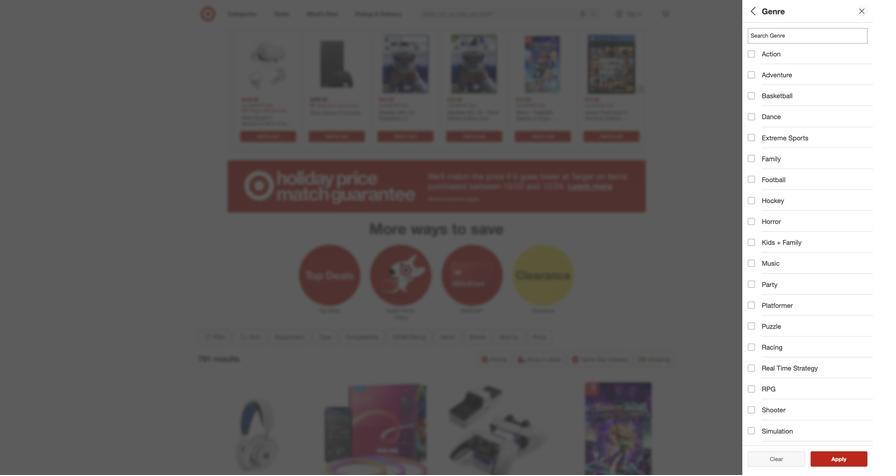 Task type: locate. For each thing, give the bounding box(es) containing it.
0 vertical spatial department
[[748, 30, 786, 38]]

nfl inside $34.99 reg $69.99 sale madden nfl 24 - xbox series x/xbox one
[[467, 109, 476, 115]]

one inside $34.99 reg $69.99 sale madden nfl 24 - xbox series x/xbox one
[[480, 116, 489, 121]]

brand button down the sports
[[748, 145, 873, 169]]

1 vertical spatial deals
[[328, 308, 340, 314]]

4 add to cart button from the left
[[446, 131, 502, 142]]

$34.99
[[379, 97, 393, 103], [447, 97, 462, 103]]

esrb rating button up the sports
[[748, 96, 873, 120]]

some
[[428, 196, 441, 202]]

deals up kids + family checkbox
[[748, 225, 766, 233]]

out
[[785, 371, 795, 379]]

0 vertical spatial price button
[[748, 193, 873, 218]]

1 horizontal spatial compatibility button
[[748, 71, 873, 96]]

results right see
[[836, 456, 854, 463]]

clear down simulation
[[770, 456, 783, 463]]

What can we help you find? suggestions appear below search field
[[419, 6, 592, 22]]

4
[[611, 122, 613, 128]]

0 horizontal spatial brand
[[470, 334, 485, 341]]

0 vertical spatial deals
[[748, 225, 766, 233]]

add to cart button for meta quest 2: advanced all-in-one virtual reality headset - 128gb
[[240, 131, 296, 142]]

cart for grand theft auto v: premium edition - playstation 4
[[614, 134, 623, 139]]

2 24 from the left
[[477, 109, 483, 115]]

esrb rating
[[748, 103, 788, 111], [393, 334, 425, 341]]

1 vertical spatial of
[[797, 371, 803, 379]]

of inside all filters dialog
[[797, 371, 803, 379]]

clear inside genre dialog
[[770, 456, 783, 463]]

0 horizontal spatial family
[[762, 155, 781, 163]]

add for madden nfl 24 - xbox series x/xbox one
[[463, 134, 471, 139]]

1 horizontal spatial series
[[323, 110, 336, 116]]

0 horizontal spatial esrb rating button
[[387, 330, 431, 345]]

1 vertical spatial on
[[346, 103, 351, 108]]

3 add to cart button from the left
[[377, 131, 433, 142]]

add to cart button for grand theft auto v: premium edition - playstation 4
[[583, 131, 639, 142]]

day
[[597, 356, 607, 363]]

add to cart down x/xbox
[[463, 134, 485, 139]]

1 $69.99 from the left
[[386, 103, 399, 108]]

- inside $14.99 reg $29.99 sale grand theft auto v: premium edition - playstation 4
[[622, 116, 624, 121]]

1 add to cart button from the left
[[240, 131, 296, 142]]

format
[[748, 323, 770, 331]]

add down $34.99 reg $69.99 sale madden nfl 24 - playstation 5
[[394, 134, 402, 139]]

price up shop in store button
[[533, 334, 546, 341]]

0 vertical spatial esrb
[[748, 103, 766, 111]]

add down switch
[[531, 134, 539, 139]]

reality
[[257, 127, 271, 133]]

1 vertical spatial brand
[[470, 334, 485, 341]]

$69.99 for series
[[455, 103, 467, 108]]

in left store
[[542, 356, 547, 363]]

add to cart down switch
[[531, 134, 554, 139]]

nfl for series
[[467, 109, 476, 115]]

some exclusions apply.
[[428, 196, 479, 202]]

of inside $19.99 reg $39.99 sale mario + rabbids: sparks of hope - nintendo switch
[[533, 116, 537, 121]]

govee rgbic led neon rope light 6.5' image
[[322, 383, 429, 475], [322, 383, 429, 475]]

1 vertical spatial department button
[[269, 330, 310, 345]]

to for madden nfl 24 - playstation 5
[[403, 134, 407, 139]]

deals inside button
[[748, 225, 766, 233]]

0 vertical spatial items
[[453, 14, 480, 27]]

to down xbox series x console
[[335, 134, 339, 139]]

sale up rabbids:
[[537, 103, 545, 108]]

0 horizontal spatial 24
[[409, 109, 414, 115]]

compatibility button
[[748, 71, 873, 96], [340, 330, 384, 345]]

add to cart button for xbox series x console
[[309, 131, 365, 142]]

1 vertical spatial genre
[[748, 127, 767, 135]]

clear inside all filters dialog
[[766, 456, 780, 463]]

department inside all filters dialog
[[748, 30, 786, 38]]

to left save
[[452, 220, 466, 238]]

4 sale from the left
[[537, 103, 545, 108]]

- inside "meta quest 2: advanced all-in-one virtual reality headset - 128gb"
[[292, 127, 294, 133]]

2 add to cart from the left
[[325, 134, 348, 139]]

puzzle
[[762, 322, 781, 330]]

Racing checkbox
[[748, 344, 755, 351]]

6 add from the left
[[600, 134, 608, 139]]

2 horizontal spatial on
[[596, 171, 605, 182]]

items inside carousel region
[[453, 14, 480, 27]]

$69.99 for 5
[[386, 103, 399, 108]]

5 reg from the left
[[585, 103, 591, 108]]

esrb
[[748, 103, 766, 111], [393, 334, 408, 341]]

$69.99
[[386, 103, 399, 108], [455, 103, 467, 108]]

sold by
[[748, 176, 771, 184], [500, 334, 518, 341]]

1 horizontal spatial $69.99
[[455, 103, 467, 108]]

deals button
[[748, 218, 873, 242]]

reg for madden nfl 24 - playstation 5
[[379, 103, 385, 108]]

1 horizontal spatial +
[[777, 239, 781, 247]]

6 add to cart from the left
[[600, 134, 623, 139]]

5 add to cart from the left
[[531, 134, 554, 139]]

0 vertical spatial results
[[214, 354, 240, 364]]

type up adventure option
[[748, 54, 763, 62]]

esrb rating up dance
[[748, 103, 788, 111]]

Football checkbox
[[748, 176, 755, 183]]

results for 791 results
[[214, 354, 240, 364]]

the
[[472, 171, 484, 182]]

see results button
[[811, 452, 868, 467]]

clear for clear
[[770, 456, 783, 463]]

1 horizontal spatial type button
[[748, 47, 873, 71]]

add for meta quest 2: advanced all-in-one virtual reality headset - 128gb
[[257, 134, 265, 139]]

1 horizontal spatial compatibility
[[748, 79, 790, 87]]

Family checkbox
[[748, 155, 755, 162]]

1 vertical spatial by
[[513, 334, 518, 341]]

$69.99 inside $34.99 reg $69.99 sale madden nfl 24 - playstation 5
[[386, 103, 399, 108]]

1 vertical spatial compatibility
[[345, 334, 378, 341]]

brand
[[748, 152, 767, 160], [470, 334, 485, 341]]

4 add from the left
[[463, 134, 471, 139]]

None text field
[[748, 28, 868, 44]]

learn more
[[568, 181, 613, 191]]

type inside all filters dialog
[[748, 54, 763, 62]]

1 $34.99 from the left
[[379, 97, 393, 103]]

to down switch
[[541, 134, 545, 139]]

add to cart down 'reality'
[[257, 134, 279, 139]]

sale for grand theft auto v: premium edition - playstation 4
[[606, 103, 614, 108]]

3 sale from the left
[[468, 103, 477, 108]]

extreme
[[762, 134, 787, 142]]

series left x/xbox
[[447, 116, 461, 121]]

xbox down $349.99
[[310, 110, 321, 116]]

1 madden from the left
[[379, 109, 397, 115]]

compatibility
[[748, 79, 790, 87], [345, 334, 378, 341]]

0 horizontal spatial type button
[[313, 330, 337, 345]]

0 vertical spatial compatibility
[[748, 79, 790, 87]]

1 add from the left
[[257, 134, 265, 139]]

mario
[[516, 109, 528, 115]]

add to cart button down switch
[[515, 131, 571, 142]]

nfl up 5
[[398, 109, 407, 115]]

series down $349.99
[[323, 110, 336, 116]]

to for mario + rabbids: sparks of hope - nintendo switch
[[541, 134, 545, 139]]

2 sale from the left
[[400, 103, 408, 108]]

nfl up x/xbox
[[467, 109, 476, 115]]

in inside $349.99 in cart on xbox series x console
[[333, 103, 336, 108]]

one up headset
[[278, 121, 287, 127]]

save
[[394, 14, 417, 27]]

1 horizontal spatial xbox
[[352, 103, 361, 108]]

0 vertical spatial brand button
[[748, 145, 873, 169]]

brand inside all filters dialog
[[748, 152, 767, 160]]

type down top
[[319, 334, 331, 341]]

add to cart down the 4
[[600, 134, 623, 139]]

add for madden nfl 24 - playstation 5
[[394, 134, 402, 139]]

sold up the pickup
[[500, 334, 511, 341]]

cart down xbox series x console
[[340, 134, 348, 139]]

filter
[[213, 334, 225, 341]]

1 horizontal spatial of
[[797, 371, 803, 379]]

0 horizontal spatial deals
[[328, 308, 340, 314]]

add to cart for mario + rabbids: sparks of hope - nintendo switch
[[531, 134, 554, 139]]

1 vertical spatial sold
[[500, 334, 511, 341]]

between
[[469, 181, 501, 191]]

more ways to save
[[369, 220, 504, 238]]

playstation inside $34.99 reg $69.99 sale madden nfl 24 - playstation 5
[[379, 116, 403, 121]]

1 horizontal spatial department
[[748, 30, 786, 38]]

- for $19.99 reg $39.99 sale mario + rabbids: sparks of hope - nintendo switch
[[552, 116, 553, 121]]

1 vertical spatial results
[[836, 456, 854, 463]]

department button
[[748, 23, 873, 47], [269, 330, 310, 345]]

target inside we'll match the price if it goes lower at target on items purchased between 10/22 and 12/24.
[[571, 171, 594, 182]]

sale inside $34.99 reg $69.99 sale madden nfl 24 - playstation 5
[[400, 103, 408, 108]]

0 vertical spatial by
[[764, 176, 771, 184]]

learn
[[568, 181, 590, 191]]

clear left all
[[766, 456, 780, 463]]

playstation left 5
[[379, 116, 403, 121]]

5 sale from the left
[[606, 103, 614, 108]]

1 horizontal spatial madden
[[447, 109, 465, 115]]

$34.99 inside $34.99 reg $69.99 sale madden nfl 24 - playstation 5
[[379, 97, 393, 103]]

cart down edition
[[614, 134, 623, 139]]

apply
[[832, 456, 847, 463]]

sold up the hockey option
[[748, 176, 762, 184]]

series down $499.99
[[310, 108, 322, 114]]

791 results
[[198, 354, 240, 364]]

1 vertical spatial rating
[[768, 298, 789, 306]]

rating down circle™
[[409, 334, 425, 341]]

brand down 'extreme sports' checkbox
[[748, 152, 767, 160]]

brand down redcard™
[[470, 334, 485, 341]]

condition
[[748, 249, 779, 257]]

5
[[405, 116, 407, 121]]

grand
[[585, 109, 598, 115]]

1 vertical spatial items
[[607, 171, 627, 182]]

apply button
[[811, 452, 868, 467]]

2 vertical spatial rating
[[409, 334, 425, 341]]

same
[[581, 356, 595, 363]]

1 horizontal spatial price
[[748, 201, 764, 209]]

3 reg from the left
[[447, 103, 453, 108]]

add down edition
[[600, 134, 608, 139]]

- inside $19.99 reg $39.99 sale mario + rabbids: sparks of hope - nintendo switch
[[552, 116, 553, 121]]

5 add from the left
[[531, 134, 539, 139]]

madden inside $34.99 reg $69.99 sale madden nfl 24 - xbox series x/xbox one
[[447, 109, 465, 115]]

xbox inside $349.99 in cart on xbox series x console
[[352, 103, 361, 108]]

platformer
[[762, 301, 793, 309]]

+ inside $19.99 reg $39.99 sale mario + rabbids: sparks of hope - nintendo switch
[[530, 109, 533, 115]]

1 horizontal spatial brand
[[748, 152, 767, 160]]

on up xbox series x console
[[346, 103, 351, 108]]

reg for mario + rabbids: sparks of hope - nintendo switch
[[516, 103, 522, 108]]

add down xbox series x console
[[325, 134, 333, 139]]

Hockey checkbox
[[748, 197, 755, 204]]

clear
[[766, 456, 780, 463], [770, 456, 783, 463]]

by right football option
[[764, 176, 771, 184]]

+ down $39.99 at the top
[[530, 109, 533, 115]]

5 add to cart button from the left
[[515, 131, 571, 142]]

same day delivery
[[581, 356, 628, 363]]

kids
[[762, 239, 775, 247]]

sale up x/xbox
[[468, 103, 477, 108]]

0 horizontal spatial esrb rating
[[393, 334, 425, 341]]

2 horizontal spatial xbox
[[487, 109, 498, 115]]

madden for madden nfl 24 - xbox series x/xbox one
[[447, 109, 465, 115]]

xbox left mario
[[487, 109, 498, 115]]

top deals link
[[294, 243, 365, 315]]

1 horizontal spatial playstation
[[585, 122, 609, 128]]

to down 'reality'
[[266, 134, 270, 139]]

cart down headset
[[271, 134, 279, 139]]

department
[[748, 30, 786, 38], [274, 334, 304, 341]]

1 horizontal spatial items
[[607, 171, 627, 182]]

samba de amigo: party central - nintendo switch image
[[565, 383, 672, 475], [565, 383, 672, 475]]

target right the at
[[571, 171, 594, 182]]

of left hope
[[533, 116, 537, 121]]

1 horizontal spatial in
[[542, 356, 547, 363]]

2 nfl from the left
[[467, 109, 476, 115]]

1 vertical spatial brand button
[[464, 330, 491, 345]]

brand button
[[748, 145, 873, 169], [464, 330, 491, 345]]

include
[[762, 371, 784, 379]]

0 horizontal spatial target
[[386, 308, 399, 314]]

carousel region
[[227, 8, 646, 160]]

0 horizontal spatial price button
[[527, 330, 552, 345]]

reg for madden nfl 24 - xbox series x/xbox one
[[447, 103, 453, 108]]

Include out of stock checkbox
[[748, 371, 755, 378]]

Basketball checkbox
[[748, 92, 755, 99]]

1 sale from the left
[[265, 103, 273, 108]]

cart up xbox series x console
[[337, 103, 345, 108]]

by up shop in store button
[[513, 334, 518, 341]]

rating down party
[[768, 298, 789, 306]]

add to cart for meta quest 2: advanced all-in-one virtual reality headset - 128gb
[[257, 134, 279, 139]]

to for madden nfl 24 - xbox series x/xbox one
[[472, 134, 476, 139]]

add to cart down 5
[[394, 134, 417, 139]]

2 vertical spatial on
[[596, 171, 605, 182]]

to down the 4
[[609, 134, 613, 139]]

kids + family
[[762, 239, 802, 247]]

0 horizontal spatial series
[[310, 108, 322, 114]]

results right 791 on the bottom left
[[214, 354, 240, 364]]

on right learn
[[596, 171, 605, 182]]

Simulation checkbox
[[748, 428, 755, 435]]

Extreme Sports checkbox
[[748, 134, 755, 141]]

1 reg from the left
[[241, 103, 247, 108]]

offers
[[394, 315, 408, 321]]

1 clear from the left
[[766, 456, 780, 463]]

add down x/xbox
[[463, 134, 471, 139]]

add to cart button down x/xbox
[[446, 131, 502, 142]]

cart down switch
[[546, 134, 554, 139]]

one inside "meta quest 2: advanced all-in-one virtual reality headset - 128gb"
[[278, 121, 287, 127]]

10/22
[[503, 181, 524, 191]]

2 $34.99 from the left
[[447, 97, 462, 103]]

0 horizontal spatial madden
[[379, 109, 397, 115]]

madden nfl 24 - playstation 5 image
[[376, 35, 435, 94]]

0 vertical spatial type
[[748, 54, 763, 62]]

$499.99
[[310, 97, 327, 103]]

0 horizontal spatial sold
[[500, 334, 511, 341]]

0 horizontal spatial results
[[214, 354, 240, 364]]

1 horizontal spatial department button
[[748, 23, 873, 47]]

0 horizontal spatial department
[[274, 334, 304, 341]]

24 inside $34.99 reg $69.99 sale madden nfl 24 - playstation 5
[[409, 109, 414, 115]]

to for grand theft auto v: premium edition - playstation 4
[[609, 134, 613, 139]]

sale for mario + rabbids: sparks of hope - nintendo switch
[[537, 103, 545, 108]]

to down x/xbox
[[472, 134, 476, 139]]

x/xbox
[[463, 116, 478, 121]]

top
[[319, 308, 327, 314]]

items
[[453, 14, 480, 27], [607, 171, 627, 182]]

0 vertical spatial target
[[571, 171, 594, 182]]

$34.99 for madden nfl 24 - xbox series x/xbox one
[[447, 97, 462, 103]]

0 horizontal spatial $34.99
[[379, 97, 393, 103]]

1 vertical spatial in
[[542, 356, 547, 363]]

reg inside $19.99 reg $39.99 sale mario + rabbids: sparks of hope - nintendo switch
[[516, 103, 522, 108]]

deals
[[748, 225, 766, 233], [328, 308, 340, 314]]

0 vertical spatial department button
[[748, 23, 873, 47]]

meta
[[241, 115, 252, 121]]

insten charging station for ps5 controller - dual charger & dock with led indicator for sony playstation 5, gaming accessories, white image
[[443, 383, 551, 475], [443, 383, 551, 475]]

2 add to cart button from the left
[[309, 131, 365, 142]]

on left 'top'
[[420, 14, 432, 27]]

0 horizontal spatial items
[[453, 14, 480, 27]]

$19.99
[[516, 97, 531, 103]]

rating for esrb rating button to the top
[[768, 103, 788, 111]]

hope
[[538, 116, 550, 121]]

add to cart button down all-
[[240, 131, 296, 142]]

target up offers
[[386, 308, 399, 314]]

esrb rating button
[[748, 96, 873, 120], [387, 330, 431, 345]]

$39.99
[[523, 103, 536, 108]]

0 horizontal spatial sold by button
[[494, 330, 524, 345]]

reg inside $14.99 reg $29.99 sale grand theft auto v: premium edition - playstation 4
[[585, 103, 591, 108]]

0 vertical spatial sold by
[[748, 176, 771, 184]]

madden
[[379, 109, 397, 115], [447, 109, 465, 115]]

Action checkbox
[[748, 50, 755, 57]]

one right x/xbox
[[480, 116, 489, 121]]

nintendo
[[516, 122, 536, 128]]

football
[[762, 176, 786, 184]]

redcard™
[[461, 308, 483, 314]]

2 $69.99 from the left
[[455, 103, 467, 108]]

0 vertical spatial of
[[533, 116, 537, 121]]

xbox up xbox series x console
[[352, 103, 361, 108]]

madden nfl 24 - xbox series x/xbox one image
[[445, 35, 503, 94]]

items inside we'll match the price if it goes lower at target on items purchased between 10/22 and 12/24.
[[607, 171, 627, 182]]

sold by up the pickup
[[500, 334, 518, 341]]

cart down $34.99 reg $69.99 sale madden nfl 24 - playstation 5
[[408, 134, 417, 139]]

3 add from the left
[[394, 134, 402, 139]]

cart for meta quest 2: advanced all-in-one virtual reality headset - 128gb
[[271, 134, 279, 139]]

1 horizontal spatial deals
[[748, 225, 766, 233]]

cart down x/xbox
[[477, 134, 485, 139]]

add to cart button for mario + rabbids: sparks of hope - nintendo switch
[[515, 131, 571, 142]]

sale inside $19.99 reg $39.99 sale mario + rabbids: sparks of hope - nintendo switch
[[537, 103, 545, 108]]

sold inside all filters dialog
[[748, 176, 762, 184]]

12/24.
[[543, 181, 566, 191]]

0 vertical spatial brand
[[748, 152, 767, 160]]

nfl inside $34.99 reg $69.99 sale madden nfl 24 - playstation 5
[[398, 109, 407, 115]]

2 clear from the left
[[770, 456, 783, 463]]

deals right top
[[328, 308, 340, 314]]

on inside $349.99 in cart on xbox series x console
[[346, 103, 351, 108]]

rating
[[768, 103, 788, 111], [768, 298, 789, 306], [409, 334, 425, 341]]

1 horizontal spatial on
[[420, 14, 432, 27]]

steelseries arctis nova 7p wireless gaming headset - white image
[[201, 383, 308, 475], [201, 383, 308, 475]]

genre button
[[748, 120, 873, 145], [434, 330, 461, 345]]

none text field inside genre dialog
[[748, 28, 868, 44]]

24 for playstation
[[409, 109, 414, 115]]

xbox series x console image
[[307, 35, 366, 94]]

rating down basketball
[[768, 103, 788, 111]]

0 horizontal spatial $69.99
[[386, 103, 399, 108]]

0 horizontal spatial on
[[346, 103, 351, 108]]

2 add from the left
[[325, 134, 333, 139]]

$34.99 reg $69.99 sale madden nfl 24 - playstation 5
[[379, 97, 417, 121]]

+ right kids
[[777, 239, 781, 247]]

6 add to cart button from the left
[[583, 131, 639, 142]]

genre inside dialog
[[762, 6, 785, 16]]

condition button
[[748, 242, 873, 267]]

purchased
[[428, 181, 467, 191]]

in inside shop in store button
[[542, 356, 547, 363]]

shipping
[[648, 356, 670, 363]]

results inside button
[[836, 456, 854, 463]]

of right "out"
[[797, 371, 803, 379]]

playstation inside $14.99 reg $29.99 sale grand theft auto v: premium edition - playstation 4
[[585, 122, 609, 128]]

time
[[777, 364, 791, 372]]

1 add to cart from the left
[[257, 134, 279, 139]]

grand theft auto v: premium edition - playstation 4 image
[[582, 35, 641, 94]]

1 horizontal spatial type
[[748, 54, 763, 62]]

1 nfl from the left
[[398, 109, 407, 115]]

4 reg from the left
[[516, 103, 522, 108]]

genre inside all filters dialog
[[748, 127, 767, 135]]

brand button down redcard™
[[464, 330, 491, 345]]

reg for grand theft auto v: premium edition - playstation 4
[[585, 103, 591, 108]]

esrb rating inside all filters dialog
[[748, 103, 788, 111]]

3 add to cart from the left
[[394, 134, 417, 139]]

Puzzle checkbox
[[748, 323, 755, 330]]

v:
[[624, 109, 628, 115]]

esrb up dance option
[[748, 103, 766, 111]]

1 vertical spatial sold by
[[500, 334, 518, 341]]

sale inside $34.99 reg $69.99 sale madden nfl 24 - xbox series x/xbox one
[[468, 103, 477, 108]]

sale up 5
[[400, 103, 408, 108]]

0 vertical spatial genre button
[[748, 120, 873, 145]]

1 vertical spatial family
[[783, 239, 802, 247]]

0 horizontal spatial nfl
[[398, 109, 407, 115]]

0 vertical spatial in
[[333, 103, 336, 108]]

Party checkbox
[[748, 281, 755, 288]]

1 vertical spatial esrb
[[393, 334, 408, 341]]

$69.99 inside $34.99 reg $69.99 sale madden nfl 24 - xbox series x/xbox one
[[455, 103, 467, 108]]

add to cart button down 5
[[377, 131, 433, 142]]

2 reg from the left
[[379, 103, 385, 108]]

add to cart for xbox series x console
[[325, 134, 348, 139]]

1 horizontal spatial results
[[836, 456, 854, 463]]

esrb down offers
[[393, 334, 408, 341]]

0 vertical spatial +
[[530, 109, 533, 115]]

0 vertical spatial genre
[[762, 6, 785, 16]]

xbox series x console
[[310, 110, 360, 116]]

reg inside $34.99 reg $69.99 sale madden nfl 24 - playstation 5
[[379, 103, 385, 108]]

1 horizontal spatial sold
[[748, 176, 762, 184]]

0 horizontal spatial playstation
[[379, 116, 403, 121]]

4 add to cart from the left
[[463, 134, 485, 139]]

sale inside $14.99 reg $29.99 sale grand theft auto v: premium edition - playstation 4
[[606, 103, 614, 108]]

24 inside $34.99 reg $69.99 sale madden nfl 24 - xbox series x/xbox one
[[477, 109, 483, 115]]

1 24 from the left
[[409, 109, 414, 115]]

reg inside $34.99 reg $69.99 sale madden nfl 24 - xbox series x/xbox one
[[447, 103, 453, 108]]

$34.99 inside $34.99 reg $69.99 sale madden nfl 24 - xbox series x/xbox one
[[447, 97, 462, 103]]

to down 5
[[403, 134, 407, 139]]

stock
[[804, 371, 821, 379]]

Real Time Strategy checkbox
[[748, 365, 755, 372]]

by inside all filters dialog
[[764, 176, 771, 184]]

to for xbox series x console
[[335, 134, 339, 139]]

cart for mario + rabbids: sparks of hope - nintendo switch
[[546, 134, 554, 139]]

1 horizontal spatial $34.99
[[447, 97, 462, 103]]

esrb rating down offers
[[393, 334, 425, 341]]

clear button
[[748, 452, 805, 467]]

1 vertical spatial type
[[319, 334, 331, 341]]

advanced
[[241, 121, 263, 127]]

0 horizontal spatial genre button
[[434, 330, 461, 345]]

sale inside $249.99 reg $299.99 sale
[[265, 103, 273, 108]]

sold by up the hockey option
[[748, 176, 771, 184]]

0 horizontal spatial in
[[333, 103, 336, 108]]

xbox inside $34.99 reg $69.99 sale madden nfl 24 - xbox series x/xbox one
[[487, 109, 498, 115]]

cart for xbox series x console
[[340, 134, 348, 139]]

target holiday price match guarantee image
[[227, 160, 646, 213]]

add to cart button for madden nfl 24 - playstation 5
[[377, 131, 433, 142]]

in up xbox series x console
[[333, 103, 336, 108]]

1 vertical spatial price
[[533, 334, 546, 341]]

playstation down premium
[[585, 122, 609, 128]]

sort button
[[233, 330, 266, 345]]

sale up 2:
[[265, 103, 273, 108]]

1 vertical spatial genre button
[[434, 330, 461, 345]]

esrb rating button down offers
[[387, 330, 431, 345]]

add to cart button down the 4
[[583, 131, 639, 142]]

add to cart
[[257, 134, 279, 139], [325, 134, 348, 139], [394, 134, 417, 139], [463, 134, 485, 139], [531, 134, 554, 139], [600, 134, 623, 139]]

1 horizontal spatial esrb
[[748, 103, 766, 111]]

add down 'reality'
[[257, 134, 265, 139]]

sale up theft
[[606, 103, 614, 108]]

price up horror checkbox
[[748, 201, 764, 209]]

madden inside $34.99 reg $69.99 sale madden nfl 24 - playstation 5
[[379, 109, 397, 115]]

series
[[310, 108, 322, 114], [323, 110, 336, 116], [447, 116, 461, 121]]

add to cart down xbox series x console
[[325, 134, 348, 139]]

0 vertical spatial on
[[420, 14, 432, 27]]

2 madden from the left
[[447, 109, 465, 115]]

1 vertical spatial +
[[777, 239, 781, 247]]

add to cart button down xbox series x console
[[309, 131, 365, 142]]

1 vertical spatial price button
[[527, 330, 552, 345]]



Task type: describe. For each thing, give the bounding box(es) containing it.
meta quest 2: advanced all-in-one virtual reality headset - 128gb
[[241, 115, 294, 139]]

add for xbox series x console
[[325, 134, 333, 139]]

0 horizontal spatial type
[[319, 334, 331, 341]]

mario + rabbids: sparks of hope - nintendo switch image
[[513, 35, 572, 94]]

save
[[471, 220, 504, 238]]

shop
[[527, 356, 541, 363]]

$14.99 reg $29.99 sale grand theft auto v: premium edition - playstation 4
[[585, 97, 628, 128]]

Shooter checkbox
[[748, 407, 755, 414]]

format button
[[748, 315, 873, 340]]

128gb
[[241, 133, 257, 139]]

1 vertical spatial sold by button
[[494, 330, 524, 345]]

clear all button
[[748, 452, 805, 467]]

1 horizontal spatial price button
[[748, 193, 873, 218]]

2 vertical spatial genre
[[440, 334, 455, 341]]

$249.99
[[241, 97, 259, 103]]

action
[[762, 50, 781, 58]]

all
[[781, 456, 787, 463]]

match
[[447, 171, 470, 182]]

we'll match the price if it goes lower at target on items purchased between 10/22 and 12/24.
[[428, 171, 627, 191]]

$349.99
[[317, 103, 332, 108]]

rpg
[[762, 385, 776, 393]]

price
[[486, 171, 505, 182]]

target inside target circle™ offers
[[386, 308, 399, 314]]

more
[[369, 220, 407, 238]]

to for meta quest 2: advanced all-in-one virtual reality headset - 128gb
[[266, 134, 270, 139]]

meta quest 2: advanced all-in-one virtual reality headset - 128gb image
[[239, 35, 297, 94]]

clearance
[[532, 308, 554, 314]]

party
[[762, 280, 778, 288]]

RPG checkbox
[[748, 386, 755, 393]]

- inside $34.99 reg $69.99 sale madden nfl 24 - xbox series x/xbox one
[[484, 109, 486, 115]]

same day delivery button
[[568, 352, 633, 368]]

$299.99
[[249, 103, 263, 108]]

- for $14.99 reg $29.99 sale grand theft auto v: premium edition - playstation 4
[[622, 116, 624, 121]]

$349.99 in cart on xbox series x console
[[310, 103, 361, 114]]

compatibility inside all filters dialog
[[748, 79, 790, 87]]

guest
[[748, 298, 767, 306]]

horror
[[762, 218, 781, 226]]

delivery
[[608, 356, 628, 363]]

add to cart for madden nfl 24 - playstation 5
[[394, 134, 417, 139]]

$34.99 reg $69.99 sale madden nfl 24 - xbox series x/xbox one
[[447, 97, 498, 121]]

clearance link
[[508, 243, 579, 315]]

basketball
[[762, 92, 793, 100]]

in for cart
[[333, 103, 336, 108]]

Dance checkbox
[[748, 113, 755, 120]]

simulation
[[762, 427, 793, 435]]

24 for xbox
[[477, 109, 483, 115]]

all filters dialog
[[742, 0, 873, 475]]

genre dialog
[[742, 0, 873, 475]]

$34.99 for madden nfl 24 - playstation 5
[[379, 97, 393, 103]]

headset
[[273, 127, 291, 133]]

ways
[[411, 220, 448, 238]]

shipping button
[[635, 352, 675, 368]]

price inside all filters dialog
[[748, 201, 764, 209]]

fpo/apo button
[[748, 340, 873, 364]]

apply.
[[467, 196, 479, 202]]

0 horizontal spatial by
[[513, 334, 518, 341]]

reg inside $249.99 reg $299.99 sale
[[241, 103, 247, 108]]

0 vertical spatial esrb rating button
[[748, 96, 873, 120]]

quest
[[254, 115, 267, 121]]

premium
[[585, 116, 604, 121]]

sports
[[788, 134, 809, 142]]

1 vertical spatial esrb rating button
[[387, 330, 431, 345]]

clear all
[[766, 456, 787, 463]]

esrb inside all filters dialog
[[748, 103, 766, 111]]

cart inside $349.99 in cart on xbox series x console
[[337, 103, 345, 108]]

redcard™ link
[[437, 243, 508, 315]]

- inside $34.99 reg $69.99 sale madden nfl 24 - playstation 5
[[415, 109, 417, 115]]

sold by inside all filters dialog
[[748, 176, 771, 184]]

1 horizontal spatial brand button
[[748, 145, 873, 169]]

Music checkbox
[[748, 260, 755, 267]]

Kids + Family checkbox
[[748, 239, 755, 246]]

filter button
[[198, 330, 231, 345]]

2:
[[268, 115, 272, 121]]

0 horizontal spatial department button
[[269, 330, 310, 345]]

add to cart for grand theft auto v: premium edition - playstation 4
[[600, 134, 623, 139]]

in-
[[272, 121, 278, 127]]

sort
[[249, 334, 260, 341]]

hockey
[[762, 197, 784, 205]]

0 vertical spatial type button
[[748, 47, 873, 71]]

$249.99 reg $299.99 sale
[[241, 97, 273, 108]]

add to cart for madden nfl 24 - xbox series x/xbox one
[[463, 134, 485, 139]]

search
[[587, 11, 604, 18]]

see results
[[824, 456, 854, 463]]

console inside $349.99 in cart on xbox series x console
[[327, 108, 342, 114]]

add for mario + rabbids: sparks of hope - nintendo switch
[[531, 134, 539, 139]]

featured
[[748, 274, 776, 282]]

madden for madden nfl 24 - playstation 5
[[379, 109, 397, 115]]

all-
[[265, 121, 272, 127]]

racing
[[762, 343, 783, 351]]

0 horizontal spatial price
[[533, 334, 546, 341]]

1 vertical spatial department
[[274, 334, 304, 341]]

results for see results
[[836, 456, 854, 463]]

0 horizontal spatial xbox
[[310, 110, 321, 116]]

all
[[748, 6, 758, 16]]

shop in store button
[[515, 352, 565, 368]]

cart for madden nfl 24 - playstation 5
[[408, 134, 417, 139]]

sale for madden nfl 24 - xbox series x/xbox one
[[468, 103, 477, 108]]

nfl for 5
[[398, 109, 407, 115]]

0 vertical spatial sold by button
[[748, 169, 873, 193]]

fpo/apo
[[748, 347, 778, 355]]

1 horizontal spatial family
[[783, 239, 802, 247]]

clear for clear all
[[766, 456, 780, 463]]

sparks
[[516, 116, 531, 121]]

Horror checkbox
[[748, 218, 755, 225]]

cart for madden nfl 24 - xbox series x/xbox one
[[477, 134, 485, 139]]

we'll
[[428, 171, 445, 182]]

on inside we'll match the price if it goes lower at target on items purchased between 10/22 and 12/24.
[[596, 171, 605, 182]]

Adventure checkbox
[[748, 71, 755, 78]]

lower
[[540, 171, 560, 182]]

filters
[[760, 6, 781, 16]]

+ inside genre dialog
[[777, 239, 781, 247]]

switch
[[537, 122, 552, 128]]

0 horizontal spatial esrb
[[393, 334, 408, 341]]

top deals
[[319, 308, 340, 314]]

sale for madden nfl 24 - playstation 5
[[400, 103, 408, 108]]

top
[[434, 14, 450, 27]]

0 horizontal spatial compatibility button
[[340, 330, 384, 345]]

0 horizontal spatial sold by
[[500, 334, 518, 341]]

real
[[762, 364, 775, 372]]

add for grand theft auto v: premium edition - playstation 4
[[600, 134, 608, 139]]

rating for guest rating button
[[768, 298, 789, 306]]

0 horizontal spatial compatibility
[[345, 334, 378, 341]]

include out of stock
[[762, 371, 821, 379]]

music
[[762, 259, 780, 267]]

add to cart button for madden nfl 24 - xbox series x/xbox one
[[446, 131, 502, 142]]

shop in store
[[527, 356, 561, 363]]

series inside $349.99 in cart on xbox series x console
[[310, 108, 322, 114]]

dance
[[762, 113, 781, 121]]

series inside $34.99 reg $69.99 sale madden nfl 24 - xbox series x/xbox one
[[447, 116, 461, 121]]

in for store
[[542, 356, 547, 363]]

pickup
[[490, 356, 507, 363]]

and
[[526, 181, 540, 191]]

all filters
[[748, 6, 781, 16]]

exclusions
[[442, 196, 465, 202]]

circle™
[[401, 308, 416, 314]]

- for meta quest 2: advanced all-in-one virtual reality headset - 128gb
[[292, 127, 294, 133]]

Platformer checkbox
[[748, 302, 755, 309]]

strategy
[[793, 364, 818, 372]]

x inside $349.99 in cart on xbox series x console
[[323, 108, 326, 114]]

1 horizontal spatial x
[[338, 110, 341, 116]]

$19.99 reg $39.99 sale mario + rabbids: sparks of hope - nintendo switch
[[516, 97, 554, 128]]

goes
[[520, 171, 538, 182]]



Task type: vqa. For each thing, say whether or not it's contained in the screenshot.
$69.99 within $34.99 REG $69.99 SALE MADDEN NFL 24 - PLAYSTATION 5
yes



